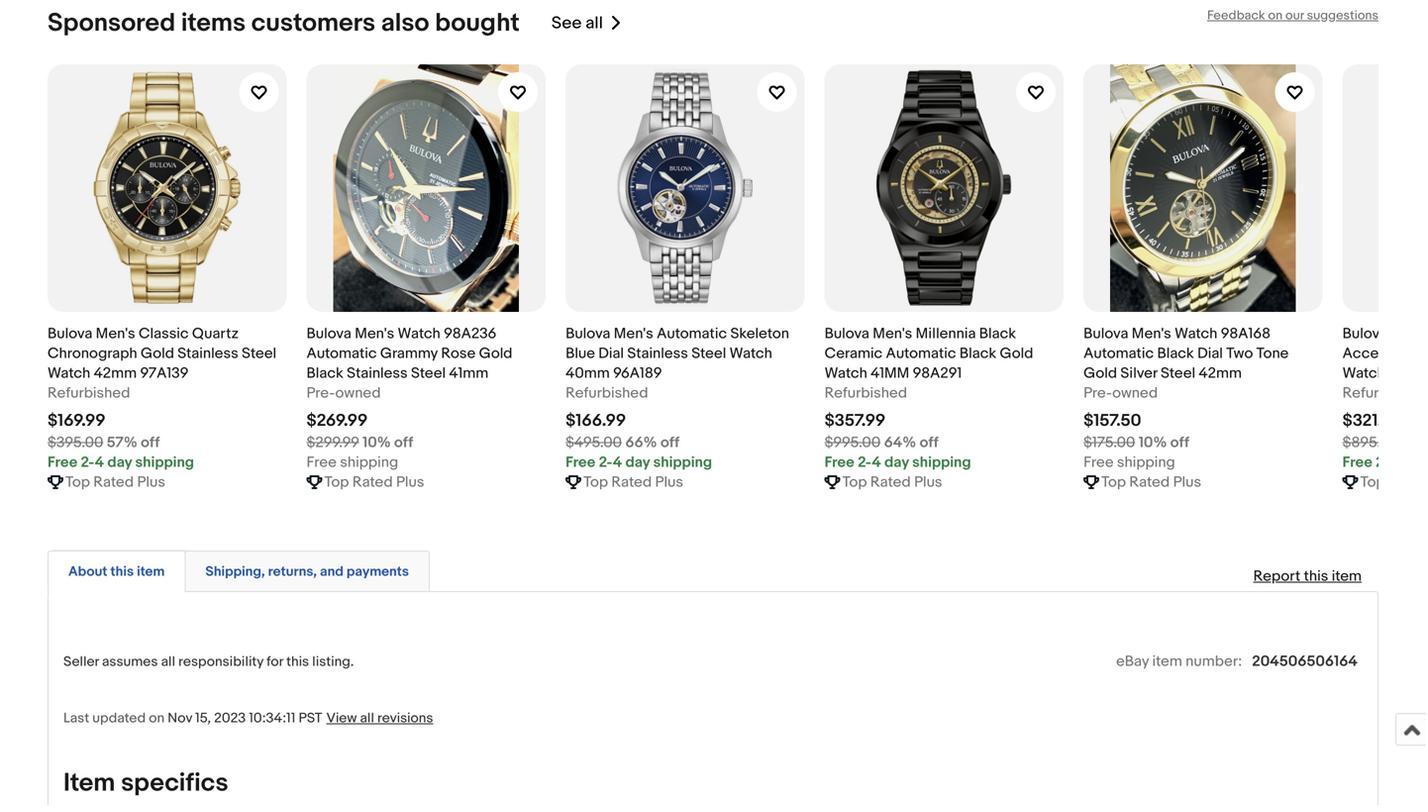 Task type: describe. For each thing, give the bounding box(es) containing it.
watch inside bulova men's watch 98a236 automatic grammy rose gold black stainless steel 41mm pre-owned $269.99 $299.99 10% off free shipping
[[398, 325, 441, 342]]

ebay
[[1116, 652, 1149, 670]]

$495.00
[[566, 434, 622, 451]]

40mm
[[566, 364, 610, 382]]

millennia
[[916, 325, 976, 342]]

bought
[[435, 8, 520, 38]]

4 for $169.99
[[95, 453, 104, 471]]

previous price $495.00 66% off text field
[[566, 433, 680, 452]]

number:
[[1186, 652, 1242, 670]]

last updated on nov 15, 2023 10:34:11 pst view all revisions
[[63, 710, 433, 727]]

$157.50
[[1084, 410, 1141, 431]]

Free 2-4 day shipping text field
[[825, 452, 971, 472]]

men's inside bulova men's refurbished $321.99 $895.00 free 2-4 day
[[1391, 325, 1426, 342]]

free inside bulova men's classic quartz chronograph gold stainless steel watch 42mm 97a139 refurbished $169.99 $395.00 57% off free 2-4 day shipping
[[48, 453, 77, 471]]

stainless for $169.99
[[178, 344, 238, 362]]

shipping for $166.99
[[653, 453, 712, 471]]

about
[[68, 563, 107, 580]]

42mm inside bulova men's classic quartz chronograph gold stainless steel watch 42mm 97a139 refurbished $169.99 $395.00 57% off free 2-4 day shipping
[[94, 364, 137, 382]]

steel inside bulova men's classic quartz chronograph gold stainless steel watch 42mm 97a139 refurbished $169.99 $395.00 57% off free 2-4 day shipping
[[242, 344, 276, 362]]

top rated plus for 57%
[[65, 473, 165, 491]]

chronograph
[[48, 344, 137, 362]]

off for $166.99
[[661, 434, 680, 451]]

classic
[[139, 325, 189, 342]]

returns,
[[268, 563, 317, 580]]

4 for $357.99
[[872, 453, 881, 471]]

top for $269.99
[[324, 473, 349, 491]]

bulova men's automatic skeleton blue dial stainless steel watch 40mm 96a189 refurbished $166.99 $495.00 66% off free 2-4 day shipping
[[566, 325, 789, 471]]

blue
[[566, 344, 595, 362]]

responsibility
[[178, 653, 263, 670]]

automatic inside bulova men's automatic skeleton blue dial stainless steel watch 40mm 96a189 refurbished $166.99 $495.00 66% off free 2-4 day shipping
[[657, 325, 727, 342]]

top rated
[[1360, 473, 1426, 491]]

2- for $166.99
[[599, 453, 613, 471]]

pre- inside the bulova men's watch 98a168 automatic black dial two tone gold silver steel 42mm pre-owned $157.50 $175.00 10% off free shipping
[[1084, 384, 1112, 402]]

pre- inside bulova men's watch 98a236 automatic grammy rose gold black stainless steel 41mm pre-owned $269.99 $299.99 10% off free shipping
[[307, 384, 335, 402]]

top rated plus for owned
[[1101, 473, 1201, 491]]

skeleton
[[730, 325, 789, 342]]

98a168
[[1221, 325, 1271, 342]]

$357.99
[[825, 410, 886, 431]]

black inside bulova men's watch 98a236 automatic grammy rose gold black stainless steel 41mm pre-owned $269.99 $299.99 10% off free shipping
[[307, 364, 343, 382]]

gold inside bulova men's classic quartz chronograph gold stainless steel watch 42mm 97a139 refurbished $169.99 $395.00 57% off free 2-4 day shipping
[[141, 344, 174, 362]]

2023
[[214, 710, 246, 727]]

bulova for $169.99
[[48, 325, 92, 342]]

2- for $169.99
[[81, 453, 95, 471]]

automatic inside bulova men's millennia black ceramic automatic black gold watch 41mm 98a291 refurbished $357.99 $995.00 64% off free 2-4 day shipping
[[886, 344, 956, 362]]

top for 64%
[[842, 473, 867, 491]]

10:34:11
[[249, 710, 296, 727]]

off inside bulova men's watch 98a236 automatic grammy rose gold black stainless steel 41mm pre-owned $269.99 $299.99 10% off free shipping
[[394, 434, 413, 451]]

98a236
[[444, 325, 496, 342]]

off for $357.99
[[920, 434, 939, 451]]

nov
[[168, 710, 192, 727]]

men's for $166.99
[[614, 325, 653, 342]]

1 horizontal spatial item
[[1152, 652, 1182, 670]]

ceramic
[[825, 344, 883, 362]]

top rated plus text field for $169.99
[[65, 472, 165, 492]]

item for report this item
[[1332, 567, 1362, 585]]

item specifics
[[63, 768, 228, 799]]

suggestions
[[1307, 8, 1379, 23]]

$357.99 text field
[[825, 410, 886, 431]]

top rated plus text field for $357.99
[[842, 472, 942, 492]]

gold inside the bulova men's watch 98a168 automatic black dial two tone gold silver steel 42mm pre-owned $157.50 $175.00 10% off free shipping
[[1084, 364, 1117, 382]]

and
[[320, 563, 343, 580]]

top rated plus for 66%
[[583, 473, 683, 491]]

day for $169.99
[[108, 453, 132, 471]]

plus for owned
[[1173, 473, 1201, 491]]

2 vertical spatial all
[[360, 710, 374, 727]]

automatic inside bulova men's watch 98a236 automatic grammy rose gold black stainless steel 41mm pre-owned $269.99 $299.99 10% off free shipping
[[307, 344, 377, 362]]

our
[[1285, 8, 1304, 23]]

report
[[1253, 567, 1301, 585]]

previous price $995.00 64% off text field
[[825, 433, 939, 452]]

1 horizontal spatial this
[[286, 653, 309, 670]]

men's for $169.99
[[96, 325, 135, 342]]

66%
[[625, 434, 657, 451]]

black inside the bulova men's watch 98a168 automatic black dial two tone gold silver steel 42mm pre-owned $157.50 $175.00 10% off free shipping
[[1157, 344, 1194, 362]]

updated
[[92, 710, 146, 727]]

bulova men's watch 98a168 automatic black dial two tone gold silver steel 42mm pre-owned $157.50 $175.00 10% off free shipping
[[1084, 325, 1289, 471]]

see
[[551, 13, 582, 34]]

top rated plus for $269.99
[[324, 473, 424, 491]]

free inside bulova men's watch 98a236 automatic grammy rose gold black stainless steel 41mm pre-owned $269.99 $299.99 10% off free shipping
[[307, 453, 337, 471]]

silver
[[1120, 364, 1157, 382]]

watch inside the bulova men's watch 98a168 automatic black dial two tone gold silver steel 42mm pre-owned $157.50 $175.00 10% off free shipping
[[1175, 325, 1218, 342]]

pst
[[299, 710, 322, 727]]

97a139
[[140, 364, 189, 382]]

tone
[[1256, 344, 1289, 362]]

item for about this item
[[137, 563, 165, 580]]

tab list containing about this item
[[48, 547, 1379, 592]]

previous price $395.00 57% off text field
[[48, 433, 160, 452]]

41mm
[[871, 364, 909, 382]]

bulova men's watch 98a236 automatic grammy rose gold black stainless steel 41mm pre-owned $269.99 $299.99 10% off free shipping
[[307, 325, 513, 471]]

rose
[[441, 344, 476, 362]]

free inside bulova men's automatic skeleton blue dial stainless steel watch 40mm 96a189 refurbished $166.99 $495.00 66% off free 2-4 day shipping
[[566, 453, 595, 471]]

bulova inside bulova men's refurbished $321.99 $895.00 free 2-4 day
[[1343, 325, 1387, 342]]

black right millennia
[[979, 325, 1016, 342]]

204506506164
[[1252, 652, 1358, 670]]

57%
[[107, 434, 137, 451]]

revisions
[[377, 710, 433, 727]]

item
[[63, 768, 115, 799]]

refurbished for $166.99
[[566, 384, 648, 402]]

top for 66%
[[583, 473, 608, 491]]

refurbished inside bulova men's refurbished $321.99 $895.00 free 2-4 day
[[1343, 384, 1425, 402]]

shipping for $169.99
[[135, 453, 194, 471]]

rated for 66%
[[611, 473, 652, 491]]

owned inside the bulova men's watch 98a168 automatic black dial two tone gold silver steel 42mm pre-owned $157.50 $175.00 10% off free shipping
[[1112, 384, 1158, 402]]

top for owned
[[1101, 473, 1126, 491]]

this for report
[[1304, 567, 1328, 585]]

0 vertical spatial on
[[1268, 8, 1283, 23]]

See all text field
[[551, 13, 603, 34]]

off inside the bulova men's watch 98a168 automatic black dial two tone gold silver steel 42mm pre-owned $157.50 $175.00 10% off free shipping
[[1170, 434, 1189, 451]]

0 vertical spatial all
[[586, 13, 603, 34]]

about this item
[[68, 563, 165, 580]]

$395.00
[[48, 434, 103, 451]]

see all
[[551, 13, 603, 34]]

bulova men's refurbished $321.99 $895.00 free 2-4 day
[[1343, 325, 1426, 471]]

two
[[1226, 344, 1253, 362]]

feedback
[[1207, 8, 1265, 23]]

customers
[[251, 8, 375, 38]]

last
[[63, 710, 89, 727]]

1 vertical spatial on
[[149, 710, 165, 727]]

plus for 57%
[[137, 473, 165, 491]]

refurbished text field for $166.99
[[566, 383, 648, 403]]

plus for $269.99
[[396, 473, 424, 491]]

previous price $175.00 10% off text field
[[1084, 433, 1189, 452]]

men's for 42mm
[[1132, 325, 1171, 342]]



Task type: locate. For each thing, give the bounding box(es) containing it.
1 horizontal spatial on
[[1268, 8, 1283, 23]]

1 10% from the left
[[362, 434, 391, 451]]

black up pre-owned text field
[[307, 364, 343, 382]]

10% inside the bulova men's watch 98a168 automatic black dial two tone gold silver steel 42mm pre-owned $157.50 $175.00 10% off free shipping
[[1139, 434, 1167, 451]]

item right report
[[1332, 567, 1362, 585]]

free
[[48, 453, 77, 471], [307, 453, 337, 471], [566, 453, 595, 471], [825, 453, 854, 471], [1084, 453, 1114, 471], [1343, 453, 1372, 471]]

men's inside bulova men's watch 98a236 automatic grammy rose gold black stainless steel 41mm pre-owned $269.99 $299.99 10% off free shipping
[[355, 325, 394, 342]]

day for $166.99
[[626, 453, 650, 471]]

0 horizontal spatial free 2-4 day shipping text field
[[48, 452, 194, 472]]

stainless down grammy
[[347, 364, 408, 382]]

6 men's from the left
[[1391, 325, 1426, 342]]

owned down silver at the right top of the page
[[1112, 384, 1158, 402]]

top rated plus down free 2-4 day shipping text field
[[842, 473, 942, 491]]

bulova up refurbished text box
[[1343, 325, 1387, 342]]

96a189
[[613, 364, 662, 382]]

steel inside bulova men's watch 98a236 automatic grammy rose gold black stainless steel 41mm pre-owned $269.99 $299.99 10% off free shipping
[[411, 364, 446, 382]]

2 top rated plus text field from the left
[[1101, 472, 1201, 492]]

bulova for pre-
[[307, 325, 351, 342]]

2- for $357.99
[[858, 453, 872, 471]]

3 free from the left
[[566, 453, 595, 471]]

dial left two
[[1197, 344, 1223, 362]]

$269.99 text field
[[307, 410, 368, 431]]

all right "assumes"
[[161, 653, 175, 670]]

0 horizontal spatial refurbished text field
[[48, 383, 130, 403]]

1 horizontal spatial 10%
[[1139, 434, 1167, 451]]

2 dial from the left
[[1197, 344, 1223, 362]]

6 top from the left
[[1360, 473, 1385, 491]]

gold inside bulova men's watch 98a236 automatic grammy rose gold black stainless steel 41mm pre-owned $269.99 $299.99 10% off free shipping
[[479, 344, 513, 362]]

1 horizontal spatial pre-
[[1084, 384, 1112, 402]]

shipping,
[[205, 563, 265, 580]]

stainless up 96a189
[[627, 344, 688, 362]]

quartz
[[192, 325, 239, 342]]

watch for $169.99
[[48, 364, 90, 382]]

2 10% from the left
[[1139, 434, 1167, 451]]

watch for $357.99
[[825, 364, 867, 382]]

rated for 57%
[[93, 473, 134, 491]]

top rated plus text field for $166.99
[[583, 472, 683, 492]]

3 top from the left
[[583, 473, 608, 491]]

4 refurbished from the left
[[1343, 384, 1425, 402]]

this inside about this item button
[[110, 563, 134, 580]]

4 plus from the left
[[914, 473, 942, 491]]

off right 66%
[[661, 434, 680, 451]]

men's up grammy
[[355, 325, 394, 342]]

ebay item number: 204506506164
[[1116, 652, 1358, 670]]

top rated plus text field down the previous price $299.99 10% off "text box"
[[324, 472, 424, 492]]

$995.00
[[825, 434, 881, 451]]

41mm
[[449, 364, 489, 382]]

3 men's from the left
[[614, 325, 653, 342]]

day inside bulova men's automatic skeleton blue dial stainless steel watch 40mm 96a189 refurbished $166.99 $495.00 66% off free 2-4 day shipping
[[626, 453, 650, 471]]

gold inside bulova men's millennia black ceramic automatic black gold watch 41mm 98a291 refurbished $357.99 $995.00 64% off free 2-4 day shipping
[[1000, 344, 1033, 362]]

4 free from the left
[[825, 453, 854, 471]]

item right about
[[137, 563, 165, 580]]

free down $995.00
[[825, 453, 854, 471]]

tab list
[[48, 547, 1379, 592]]

1 horizontal spatial all
[[360, 710, 374, 727]]

top rated plus
[[65, 473, 165, 491], [324, 473, 424, 491], [583, 473, 683, 491], [842, 473, 942, 491], [1101, 473, 1201, 491]]

for
[[267, 653, 283, 670]]

bulova up silver at the right top of the page
[[1084, 325, 1128, 342]]

5 men's from the left
[[1132, 325, 1171, 342]]

men's up 41mm
[[873, 325, 912, 342]]

view all revisions link
[[322, 709, 433, 727]]

watch down ceramic
[[825, 364, 867, 382]]

top rated plus text field down "previous price $175.00 10% off" text box
[[1101, 472, 1201, 492]]

1 bulova from the left
[[48, 325, 92, 342]]

watch inside bulova men's classic quartz chronograph gold stainless steel watch 42mm 97a139 refurbished $169.99 $395.00 57% off free 2-4 day shipping
[[48, 364, 90, 382]]

free down $175.00
[[1084, 453, 1114, 471]]

1 refurbished text field from the left
[[48, 383, 130, 403]]

sponsored
[[48, 8, 175, 38]]

all right see on the left top
[[586, 13, 603, 34]]

Free shipping text field
[[1084, 452, 1175, 472]]

1 horizontal spatial free 2-4 day shipping text field
[[566, 452, 712, 472]]

top rated plus text field down 66%
[[583, 472, 683, 492]]

steel
[[242, 344, 276, 362], [691, 344, 726, 362], [411, 364, 446, 382], [1161, 364, 1195, 382]]

3 rated from the left
[[611, 473, 652, 491]]

all right view
[[360, 710, 374, 727]]

automatic up pre-owned text field
[[307, 344, 377, 362]]

2- inside bulova men's automatic skeleton blue dial stainless steel watch 40mm 96a189 refurbished $166.99 $495.00 66% off free 2-4 day shipping
[[599, 453, 613, 471]]

free down $299.99
[[307, 453, 337, 471]]

day inside bulova men's millennia black ceramic automatic black gold watch 41mm 98a291 refurbished $357.99 $995.00 64% off free 2-4 day shipping
[[885, 453, 909, 471]]

top rated plus text field down 57% on the bottom
[[65, 472, 165, 492]]

top down $995.00
[[842, 473, 867, 491]]

2- down $995.00
[[858, 453, 872, 471]]

4 men's from the left
[[873, 325, 912, 342]]

0 horizontal spatial dial
[[598, 344, 624, 362]]

top rated plus text field for $299.99
[[324, 472, 424, 492]]

bulova men's classic quartz chronograph gold stainless steel watch 42mm 97a139 refurbished $169.99 $395.00 57% off free 2-4 day shipping
[[48, 325, 276, 471]]

$895.00
[[1343, 434, 1399, 451]]

refurbished up $321.99
[[1343, 384, 1425, 402]]

also
[[381, 8, 429, 38]]

pre-
[[307, 384, 335, 402], [1084, 384, 1112, 402]]

$175.00
[[1084, 434, 1135, 451]]

off up free shipping text field
[[394, 434, 413, 451]]

3 4 from the left
[[872, 453, 881, 471]]

refurbished for $169.99
[[48, 384, 130, 402]]

shipping down "previous price $175.00 10% off" text box
[[1117, 453, 1175, 471]]

stainless inside bulova men's automatic skeleton blue dial stainless steel watch 40mm 96a189 refurbished $166.99 $495.00 66% off free 2-4 day shipping
[[627, 344, 688, 362]]

4 off from the left
[[920, 434, 939, 451]]

3 plus from the left
[[655, 473, 683, 491]]

Refurbished text field
[[1343, 383, 1425, 403]]

off
[[141, 434, 160, 451], [394, 434, 413, 451], [661, 434, 680, 451], [920, 434, 939, 451], [1170, 434, 1189, 451]]

watch
[[398, 325, 441, 342], [1175, 325, 1218, 342], [730, 344, 772, 362], [48, 364, 90, 382], [825, 364, 867, 382]]

2 42mm from the left
[[1199, 364, 1242, 382]]

0 horizontal spatial all
[[161, 653, 175, 670]]

3 off from the left
[[661, 434, 680, 451]]

42mm inside the bulova men's watch 98a168 automatic black dial two tone gold silver steel 42mm pre-owned $157.50 $175.00 10% off free shipping
[[1199, 364, 1242, 382]]

top rated plus text field down 64%
[[842, 472, 942, 492]]

2 horizontal spatial item
[[1332, 567, 1362, 585]]

plus for 64%
[[914, 473, 942, 491]]

2- down $895.00 text field
[[1376, 453, 1390, 471]]

2 refurbished from the left
[[566, 384, 648, 402]]

day down 66%
[[626, 453, 650, 471]]

2 rated from the left
[[352, 473, 393, 491]]

feedback on our suggestions
[[1207, 8, 1379, 23]]

item inside "report this item" "link"
[[1332, 567, 1362, 585]]

black down millennia
[[960, 344, 996, 362]]

1 shipping from the left
[[135, 453, 194, 471]]

watch for $166.99
[[730, 344, 772, 362]]

pre- up $157.50
[[1084, 384, 1112, 402]]

day inside bulova men's refurbished $321.99 $895.00 free 2-4 day
[[1403, 453, 1426, 471]]

previous price $299.99 10% off text field
[[307, 433, 413, 452]]

1 men's from the left
[[96, 325, 135, 342]]

men's for $357.99
[[873, 325, 912, 342]]

bulova inside bulova men's watch 98a236 automatic grammy rose gold black stainless steel 41mm pre-owned $269.99 $299.99 10% off free shipping
[[307, 325, 351, 342]]

off inside bulova men's automatic skeleton blue dial stainless steel watch 40mm 96a189 refurbished $166.99 $495.00 66% off free 2-4 day shipping
[[661, 434, 680, 451]]

top rated plus for 64%
[[842, 473, 942, 491]]

item inside about this item button
[[137, 563, 165, 580]]

watch up grammy
[[398, 325, 441, 342]]

1 top rated plus text field from the left
[[324, 472, 424, 492]]

42mm down chronograph
[[94, 364, 137, 382]]

$157.50 text field
[[1084, 410, 1141, 431]]

steel inside the bulova men's watch 98a168 automatic black dial two tone gold silver steel 42mm pre-owned $157.50 $175.00 10% off free shipping
[[1161, 364, 1195, 382]]

1 top rated plus text field from the left
[[65, 472, 165, 492]]

top for 57%
[[65, 473, 90, 491]]

free inside the bulova men's watch 98a168 automatic black dial two tone gold silver steel 42mm pre-owned $157.50 $175.00 10% off free shipping
[[1084, 453, 1114, 471]]

shipping inside bulova men's automatic skeleton blue dial stainless steel watch 40mm 96a189 refurbished $166.99 $495.00 66% off free 2-4 day shipping
[[653, 453, 712, 471]]

day down 57% on the bottom
[[108, 453, 132, 471]]

owned
[[335, 384, 381, 402], [1112, 384, 1158, 402]]

2 4 from the left
[[613, 453, 622, 471]]

listing.
[[312, 653, 354, 670]]

automatic
[[657, 325, 727, 342], [307, 344, 377, 362], [886, 344, 956, 362], [1084, 344, 1154, 362]]

5 off from the left
[[1170, 434, 1189, 451]]

2- inside bulova men's millennia black ceramic automatic black gold watch 41mm 98a291 refurbished $357.99 $995.00 64% off free 2-4 day shipping
[[858, 453, 872, 471]]

2 shipping from the left
[[340, 453, 398, 471]]

0 horizontal spatial pre-
[[307, 384, 335, 402]]

Free shipping text field
[[307, 452, 398, 472]]

watch inside bulova men's automatic skeleton blue dial stainless steel watch 40mm 96a189 refurbished $166.99 $495.00 66% off free 2-4 day shipping
[[730, 344, 772, 362]]

free inside bulova men's millennia black ceramic automatic black gold watch 41mm 98a291 refurbished $357.99 $995.00 64% off free 2-4 day shipping
[[825, 453, 854, 471]]

bulova up pre-owned text field
[[307, 325, 351, 342]]

refurbished inside bulova men's classic quartz chronograph gold stainless steel watch 42mm 97a139 refurbished $169.99 $395.00 57% off free 2-4 day shipping
[[48, 384, 130, 402]]

day down 64%
[[885, 453, 909, 471]]

1 rated from the left
[[93, 473, 134, 491]]

1 4 from the left
[[95, 453, 104, 471]]

shipping for $157.50
[[1117, 453, 1175, 471]]

plus down 57% on the bottom
[[137, 473, 165, 491]]

2-
[[81, 453, 95, 471], [599, 453, 613, 471], [858, 453, 872, 471], [1376, 453, 1390, 471]]

1 free 2-4 day shipping text field from the left
[[48, 452, 194, 472]]

$169.99 text field
[[48, 410, 106, 431]]

3 day from the left
[[885, 453, 909, 471]]

specifics
[[121, 768, 228, 799]]

free down $395.00
[[48, 453, 77, 471]]

0 horizontal spatial top rated plus text field
[[65, 472, 165, 492]]

refurbished text field up $169.99
[[48, 383, 130, 403]]

2 men's from the left
[[355, 325, 394, 342]]

$166.99
[[566, 410, 626, 431]]

grammy
[[380, 344, 438, 362]]

0 horizontal spatial 42mm
[[94, 364, 137, 382]]

rated down free shipping text box
[[1129, 473, 1170, 491]]

men's up silver at the right top of the page
[[1132, 325, 1171, 342]]

5 plus from the left
[[1173, 473, 1201, 491]]

seller assumes all responsibility for this listing.
[[63, 653, 354, 670]]

2 horizontal spatial this
[[1304, 567, 1328, 585]]

seller
[[63, 653, 99, 670]]

1 dial from the left
[[598, 344, 624, 362]]

pre- up "$269.99" "text box"
[[307, 384, 335, 402]]

3 2- from the left
[[858, 453, 872, 471]]

0 horizontal spatial on
[[149, 710, 165, 727]]

4 inside bulova men's refurbished $321.99 $895.00 free 2-4 day
[[1390, 453, 1399, 471]]

1 horizontal spatial dial
[[1197, 344, 1223, 362]]

stainless inside bulova men's classic quartz chronograph gold stainless steel watch 42mm 97a139 refurbished $169.99 $395.00 57% off free 2-4 day shipping
[[178, 344, 238, 362]]

assumes
[[102, 653, 158, 670]]

2 owned from the left
[[1112, 384, 1158, 402]]

shipping inside bulova men's watch 98a236 automatic grammy rose gold black stainless steel 41mm pre-owned $269.99 $299.99 10% off free shipping
[[340, 453, 398, 471]]

men's inside bulova men's automatic skeleton blue dial stainless steel watch 40mm 96a189 refurbished $166.99 $495.00 66% off free 2-4 day shipping
[[614, 325, 653, 342]]

Refurbished text field
[[48, 383, 130, 403], [566, 383, 648, 403], [825, 383, 907, 403]]

plus down free shipping text field
[[396, 473, 424, 491]]

2 top rated plus text field from the left
[[583, 472, 683, 492]]

Free 2-4 day shipping text field
[[48, 452, 194, 472], [566, 452, 712, 472]]

bulova for $166.99
[[566, 325, 610, 342]]

0 horizontal spatial top rated plus text field
[[324, 472, 424, 492]]

4 inside bulova men's classic quartz chronograph gold stainless steel watch 42mm 97a139 refurbished $169.99 $395.00 57% off free 2-4 day shipping
[[95, 453, 104, 471]]

plus down 66%
[[655, 473, 683, 491]]

off right 57% on the bottom
[[141, 434, 160, 451]]

1 top from the left
[[65, 473, 90, 491]]

1 pre- from the left
[[307, 384, 335, 402]]

2 plus from the left
[[396, 473, 424, 491]]

refurbished up $169.99
[[48, 384, 130, 402]]

2 horizontal spatial all
[[586, 13, 603, 34]]

watch left 98a168 at the right
[[1175, 325, 1218, 342]]

off for $169.99
[[141, 434, 160, 451]]

1 horizontal spatial top rated plus text field
[[1101, 472, 1201, 492]]

4 down previous price $495.00 66% off text field
[[613, 453, 622, 471]]

2 horizontal spatial top rated plus text field
[[842, 472, 942, 492]]

bulova inside the bulova men's watch 98a168 automatic black dial two tone gold silver steel 42mm pre-owned $157.50 $175.00 10% off free shipping
[[1084, 325, 1128, 342]]

2 horizontal spatial stainless
[[627, 344, 688, 362]]

plus down free shipping text box
[[1173, 473, 1201, 491]]

dial inside bulova men's automatic skeleton blue dial stainless steel watch 40mm 96a189 refurbished $166.99 $495.00 66% off free 2-4 day shipping
[[598, 344, 624, 362]]

watch down chronograph
[[48, 364, 90, 382]]

dial up 40mm on the left of the page
[[598, 344, 624, 362]]

refurbished text field up $357.99
[[825, 383, 907, 403]]

bulova inside bulova men's automatic skeleton blue dial stainless steel watch 40mm 96a189 refurbished $166.99 $495.00 66% off free 2-4 day shipping
[[566, 325, 610, 342]]

4 inside bulova men's millennia black ceramic automatic black gold watch 41mm 98a291 refurbished $357.99 $995.00 64% off free 2-4 day shipping
[[872, 453, 881, 471]]

4 2- from the left
[[1376, 453, 1390, 471]]

day for $357.99
[[885, 453, 909, 471]]

shipping
[[135, 453, 194, 471], [340, 453, 398, 471], [653, 453, 712, 471], [912, 453, 971, 471], [1117, 453, 1175, 471]]

1 horizontal spatial top rated plus text field
[[583, 472, 683, 492]]

owned inside bulova men's watch 98a236 automatic grammy rose gold black stainless steel 41mm pre-owned $269.99 $299.99 10% off free shipping
[[335, 384, 381, 402]]

bulova up blue
[[566, 325, 610, 342]]

item right ebay
[[1152, 652, 1182, 670]]

shipping inside bulova men's classic quartz chronograph gold stainless steel watch 42mm 97a139 refurbished $169.99 $395.00 57% off free 2-4 day shipping
[[135, 453, 194, 471]]

1 free from the left
[[48, 453, 77, 471]]

2 top from the left
[[324, 473, 349, 491]]

5 top rated plus from the left
[[1101, 473, 1201, 491]]

bulova up chronograph
[[48, 325, 92, 342]]

automatic up silver at the right top of the page
[[1084, 344, 1154, 362]]

2 horizontal spatial refurbished text field
[[825, 383, 907, 403]]

this right about
[[110, 563, 134, 580]]

items
[[181, 8, 246, 38]]

top down $395.00
[[65, 473, 90, 491]]

2 off from the left
[[394, 434, 413, 451]]

refurbished down 40mm on the left of the page
[[566, 384, 648, 402]]

shipping, returns, and payments button
[[205, 562, 409, 581]]

3 shipping from the left
[[653, 453, 712, 471]]

6 bulova from the left
[[1343, 325, 1387, 342]]

shipping down 66%
[[653, 453, 712, 471]]

3 bulova from the left
[[566, 325, 610, 342]]

$321.99 text field
[[1343, 410, 1402, 431]]

top rated plus down 57% on the bottom
[[65, 473, 165, 491]]

5 bulova from the left
[[1084, 325, 1128, 342]]

stainless inside bulova men's watch 98a236 automatic grammy rose gold black stainless steel 41mm pre-owned $269.99 $299.99 10% off free shipping
[[347, 364, 408, 382]]

all
[[586, 13, 603, 34], [161, 653, 175, 670], [360, 710, 374, 727]]

Pre-owned text field
[[1084, 383, 1158, 403]]

refurbished text field for $169.99
[[48, 383, 130, 403]]

rated down 57% on the bottom
[[93, 473, 134, 491]]

5 shipping from the left
[[1117, 453, 1175, 471]]

0 horizontal spatial owned
[[335, 384, 381, 402]]

plus for 66%
[[655, 473, 683, 491]]

1 refurbished from the left
[[48, 384, 130, 402]]

refurbished text field for $357.99
[[825, 383, 907, 403]]

1 off from the left
[[141, 434, 160, 451]]

free down $895.00
[[1343, 453, 1372, 471]]

bulova for 42mm
[[1084, 325, 1128, 342]]

refurbished text field down 40mm on the left of the page
[[566, 383, 648, 403]]

2 free from the left
[[307, 453, 337, 471]]

top rated plus down free shipping text box
[[1101, 473, 1201, 491]]

off inside bulova men's classic quartz chronograph gold stainless steel watch 42mm 97a139 refurbished $169.99 $395.00 57% off free 2-4 day shipping
[[141, 434, 160, 451]]

stainless for $166.99
[[627, 344, 688, 362]]

2 2- from the left
[[599, 453, 613, 471]]

10% up free shipping text field
[[362, 434, 391, 451]]

this right report
[[1304, 567, 1328, 585]]

1 2- from the left
[[81, 453, 95, 471]]

10%
[[362, 434, 391, 451], [1139, 434, 1167, 451]]

4 top rated plus from the left
[[842, 473, 942, 491]]

15,
[[195, 710, 211, 727]]

payments
[[347, 563, 409, 580]]

4 rated from the left
[[870, 473, 911, 491]]

4 4 from the left
[[1390, 453, 1399, 471]]

1 horizontal spatial 42mm
[[1199, 364, 1242, 382]]

this
[[110, 563, 134, 580], [1304, 567, 1328, 585], [286, 653, 309, 670]]

shipping down the previous price $299.99 10% off "text box"
[[340, 453, 398, 471]]

top down free 2-4 day text box
[[1360, 473, 1385, 491]]

top down $495.00
[[583, 473, 608, 491]]

2- down $395.00
[[81, 453, 95, 471]]

off right 64%
[[920, 434, 939, 451]]

4 top from the left
[[842, 473, 867, 491]]

3 top rated plus from the left
[[583, 473, 683, 491]]

1 horizontal spatial owned
[[1112, 384, 1158, 402]]

2- down $495.00
[[599, 453, 613, 471]]

1 top rated plus from the left
[[65, 473, 165, 491]]

shipping, returns, and payments
[[205, 563, 409, 580]]

10% inside bulova men's watch 98a236 automatic grammy rose gold black stainless steel 41mm pre-owned $269.99 $299.99 10% off free shipping
[[362, 434, 391, 451]]

refurbished inside bulova men's automatic skeleton blue dial stainless steel watch 40mm 96a189 refurbished $166.99 $495.00 66% off free 2-4 day shipping
[[566, 384, 648, 402]]

off up free shipping text box
[[1170, 434, 1189, 451]]

2 pre- from the left
[[1084, 384, 1112, 402]]

rated for $269.99
[[352, 473, 393, 491]]

3 top rated plus text field from the left
[[842, 472, 942, 492]]

2 free 2-4 day shipping text field from the left
[[566, 452, 712, 472]]

shipping inside the bulova men's watch 98a168 automatic black dial two tone gold silver steel 42mm pre-owned $157.50 $175.00 10% off free shipping
[[1117, 453, 1175, 471]]

automatic inside the bulova men's watch 98a168 automatic black dial two tone gold silver steel 42mm pre-owned $157.50 $175.00 10% off free shipping
[[1084, 344, 1154, 362]]

shipping down 64%
[[912, 453, 971, 471]]

0 horizontal spatial item
[[137, 563, 165, 580]]

see all link
[[551, 8, 623, 38]]

refurbished inside bulova men's millennia black ceramic automatic black gold watch 41mm 98a291 refurbished $357.99 $995.00 64% off free 2-4 day shipping
[[825, 384, 907, 402]]

shipping inside bulova men's millennia black ceramic automatic black gold watch 41mm 98a291 refurbished $357.99 $995.00 64% off free 2-4 day shipping
[[912, 453, 971, 471]]

$166.99 text field
[[566, 410, 626, 431]]

report this item
[[1253, 567, 1362, 585]]

4 inside bulova men's automatic skeleton blue dial stainless steel watch 40mm 96a189 refurbished $166.99 $495.00 66% off free 2-4 day shipping
[[613, 453, 622, 471]]

rated down free 2-4 day text box
[[1388, 473, 1426, 491]]

$269.99
[[307, 410, 368, 431]]

98a291
[[913, 364, 962, 382]]

1 horizontal spatial refurbished text field
[[566, 383, 648, 403]]

2 day from the left
[[626, 453, 650, 471]]

rated down free shipping text field
[[352, 473, 393, 491]]

this for about
[[110, 563, 134, 580]]

bulova inside bulova men's millennia black ceramic automatic black gold watch 41mm 98a291 refurbished $357.99 $995.00 64% off free 2-4 day shipping
[[825, 325, 869, 342]]

day inside bulova men's classic quartz chronograph gold stainless steel watch 42mm 97a139 refurbished $169.99 $395.00 57% off free 2-4 day shipping
[[108, 453, 132, 471]]

automatic up 98a291
[[886, 344, 956, 362]]

free inside bulova men's refurbished $321.99 $895.00 free 2-4 day
[[1343, 453, 1372, 471]]

men's inside bulova men's millennia black ceramic automatic black gold watch 41mm 98a291 refurbished $357.99 $995.00 64% off free 2-4 day shipping
[[873, 325, 912, 342]]

free 2-4 day shipping text field down 66%
[[566, 452, 712, 472]]

black
[[979, 325, 1016, 342], [960, 344, 996, 362], [1157, 344, 1194, 362], [307, 364, 343, 382]]

4 day from the left
[[1403, 453, 1426, 471]]

5 top from the left
[[1101, 473, 1126, 491]]

3 refurbished from the left
[[825, 384, 907, 402]]

Top Rated Plus text field
[[324, 472, 424, 492], [1101, 472, 1201, 492]]

free 2-4 day shipping text field for $169.99
[[48, 452, 194, 472]]

0 horizontal spatial stainless
[[178, 344, 238, 362]]

view
[[326, 710, 357, 727]]

plus
[[137, 473, 165, 491], [396, 473, 424, 491], [655, 473, 683, 491], [914, 473, 942, 491], [1173, 473, 1201, 491]]

$299.99
[[307, 434, 359, 451]]

0 horizontal spatial this
[[110, 563, 134, 580]]

top down free shipping text field
[[324, 473, 349, 491]]

men's up 96a189
[[614, 325, 653, 342]]

$321.99
[[1343, 410, 1402, 431]]

automatic up 96a189
[[657, 325, 727, 342]]

dial
[[598, 344, 624, 362], [1197, 344, 1223, 362]]

top rated plus down free shipping text field
[[324, 473, 424, 491]]

previous price $895.00 64% off text field
[[1343, 433, 1426, 452]]

$169.99
[[48, 410, 106, 431]]

bulova inside bulova men's classic quartz chronograph gold stainless steel watch 42mm 97a139 refurbished $169.99 $395.00 57% off free 2-4 day shipping
[[48, 325, 92, 342]]

2 top rated plus from the left
[[324, 473, 424, 491]]

steel inside bulova men's automatic skeleton blue dial stainless steel watch 40mm 96a189 refurbished $166.99 $495.00 66% off free 2-4 day shipping
[[691, 344, 726, 362]]

1 day from the left
[[108, 453, 132, 471]]

on left our
[[1268, 8, 1283, 23]]

men's
[[96, 325, 135, 342], [355, 325, 394, 342], [614, 325, 653, 342], [873, 325, 912, 342], [1132, 325, 1171, 342], [1391, 325, 1426, 342]]

bulova for $357.99
[[825, 325, 869, 342]]

about this item button
[[68, 562, 165, 581]]

1 plus from the left
[[137, 473, 165, 491]]

64%
[[884, 434, 916, 451]]

men's up refurbished text box
[[1391, 325, 1426, 342]]

1 owned from the left
[[335, 384, 381, 402]]

Top Rated Plus text field
[[65, 472, 165, 492], [583, 472, 683, 492], [842, 472, 942, 492]]

dial inside the bulova men's watch 98a168 automatic black dial two tone gold silver steel 42mm pre-owned $157.50 $175.00 10% off free shipping
[[1197, 344, 1223, 362]]

free 2-4 day shipping text field for $166.99
[[566, 452, 712, 472]]

2 bulova from the left
[[307, 325, 351, 342]]

men's inside bulova men's classic quartz chronograph gold stainless steel watch 42mm 97a139 refurbished $169.99 $395.00 57% off free 2-4 day shipping
[[96, 325, 135, 342]]

shipping for $357.99
[[912, 453, 971, 471]]

4 for $166.99
[[613, 453, 622, 471]]

feedback on our suggestions link
[[1207, 8, 1379, 23]]

refurbished
[[48, 384, 130, 402], [566, 384, 648, 402], [825, 384, 907, 402], [1343, 384, 1425, 402]]

report this item link
[[1244, 557, 1372, 595]]

on
[[1268, 8, 1283, 23], [149, 710, 165, 727]]

refurbished for $357.99
[[825, 384, 907, 402]]

men's for pre-
[[355, 325, 394, 342]]

off inside bulova men's millennia black ceramic automatic black gold watch 41mm 98a291 refurbished $357.99 $995.00 64% off free 2-4 day shipping
[[920, 434, 939, 451]]

this inside "report this item" "link"
[[1304, 567, 1328, 585]]

4 down previous price $995.00 64% off text field
[[872, 453, 881, 471]]

1 horizontal spatial stainless
[[347, 364, 408, 382]]

5 rated from the left
[[1129, 473, 1170, 491]]

bulova up ceramic
[[825, 325, 869, 342]]

men's up chronograph
[[96, 325, 135, 342]]

4 shipping from the left
[[912, 453, 971, 471]]

6 free from the left
[[1343, 453, 1372, 471]]

Free 2-4 day text field
[[1343, 452, 1426, 472]]

day
[[108, 453, 132, 471], [626, 453, 650, 471], [885, 453, 909, 471], [1403, 453, 1426, 471]]

watch down skeleton
[[730, 344, 772, 362]]

1 42mm from the left
[[94, 364, 137, 382]]

42mm
[[94, 364, 137, 382], [1199, 364, 1242, 382]]

Top Rated text field
[[1360, 472, 1426, 492]]

top inside text field
[[1360, 473, 1385, 491]]

5 free from the left
[[1084, 453, 1114, 471]]

top rated plus text field for $157.50
[[1101, 472, 1201, 492]]

1 vertical spatial all
[[161, 653, 175, 670]]

3 refurbished text field from the left
[[825, 383, 907, 403]]

stainless down the quartz
[[178, 344, 238, 362]]

Pre-owned text field
[[307, 383, 381, 403]]

rated for 64%
[[870, 473, 911, 491]]

men's inside the bulova men's watch 98a168 automatic black dial two tone gold silver steel 42mm pre-owned $157.50 $175.00 10% off free shipping
[[1132, 325, 1171, 342]]

free down $495.00
[[566, 453, 595, 471]]

4 up top rated in the right bottom of the page
[[1390, 453, 1399, 471]]

2- inside bulova men's refurbished $321.99 $895.00 free 2-4 day
[[1376, 453, 1390, 471]]

2 refurbished text field from the left
[[566, 383, 648, 403]]

bulova men's millennia black ceramic automatic black gold watch 41mm 98a291 refurbished $357.99 $995.00 64% off free 2-4 day shipping
[[825, 325, 1033, 471]]

item
[[137, 563, 165, 580], [1332, 567, 1362, 585], [1152, 652, 1182, 670]]

4 down previous price $395.00 57% off text box
[[95, 453, 104, 471]]

2- inside bulova men's classic quartz chronograph gold stainless steel watch 42mm 97a139 refurbished $169.99 $395.00 57% off free 2-4 day shipping
[[81, 453, 95, 471]]

sponsored items customers also bought
[[48, 8, 520, 38]]

rated
[[93, 473, 134, 491], [352, 473, 393, 491], [611, 473, 652, 491], [870, 473, 911, 491], [1129, 473, 1170, 491], [1388, 473, 1426, 491]]

watch inside bulova men's millennia black ceramic automatic black gold watch 41mm 98a291 refurbished $357.99 $995.00 64% off free 2-4 day shipping
[[825, 364, 867, 382]]

top down free shipping text box
[[1101, 473, 1126, 491]]

4 bulova from the left
[[825, 325, 869, 342]]

6 rated from the left
[[1388, 473, 1426, 491]]

42mm down two
[[1199, 364, 1242, 382]]

0 horizontal spatial 10%
[[362, 434, 391, 451]]

rated down previous price $495.00 66% off text field
[[611, 473, 652, 491]]

rated for owned
[[1129, 473, 1170, 491]]



Task type: vqa. For each thing, say whether or not it's contained in the screenshot.
by
no



